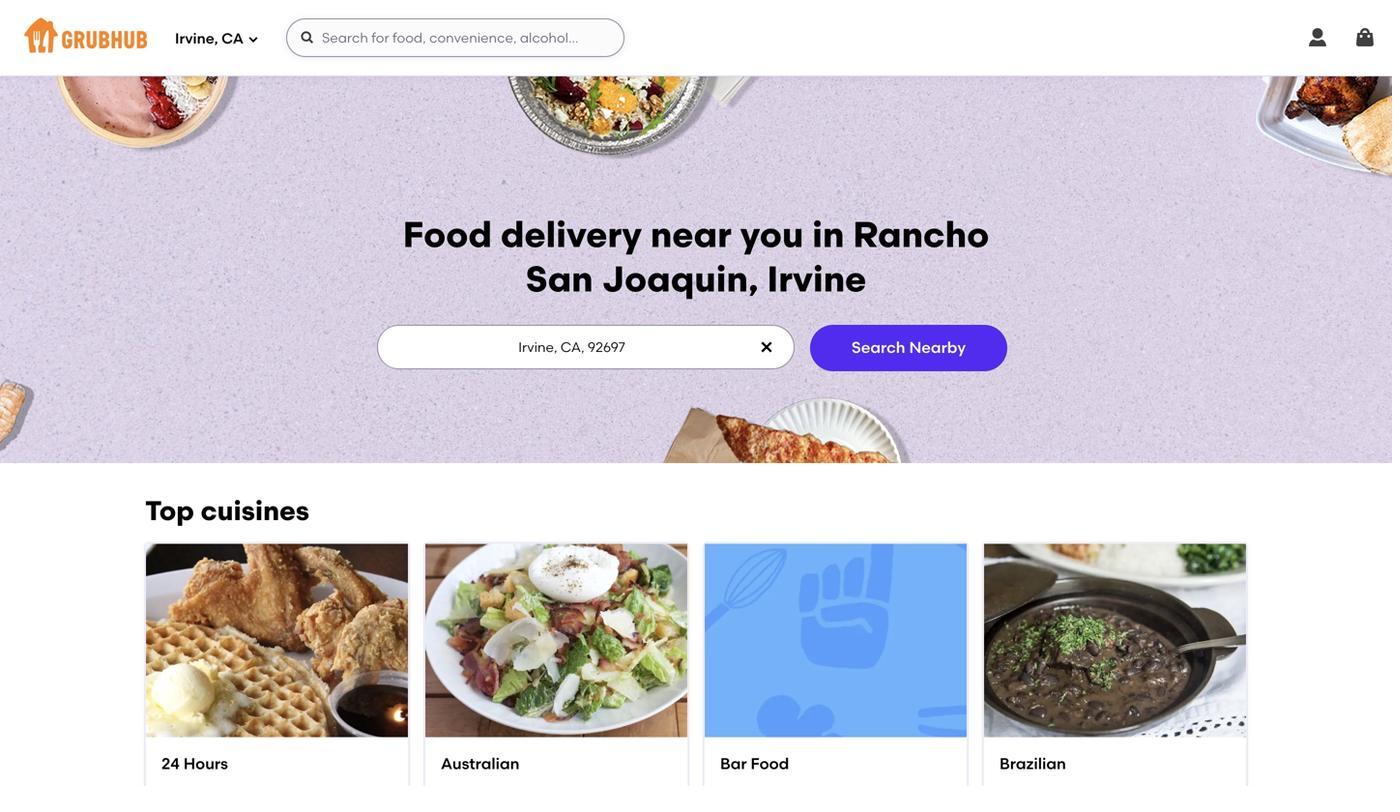 Task type: vqa. For each thing, say whether or not it's contained in the screenshot.
Bar
yes



Task type: locate. For each thing, give the bounding box(es) containing it.
irvine, ca
[[175, 30, 244, 48]]

main navigation navigation
[[0, 0, 1393, 75]]

food
[[403, 213, 492, 256], [751, 754, 789, 773]]

top
[[145, 494, 194, 527]]

0 vertical spatial food
[[403, 213, 492, 256]]

svg image
[[759, 339, 775, 355]]

browse hero image
[[0, 75, 1393, 463]]

1 vertical spatial food
[[751, 754, 789, 773]]

joaquin,
[[602, 258, 759, 301]]

in
[[813, 213, 845, 256]]

24 hours
[[162, 754, 228, 773]]

irvine
[[767, 258, 867, 301]]

0 horizontal spatial food
[[403, 213, 492, 256]]

brazilian link
[[1000, 753, 1231, 775]]

search
[[852, 338, 906, 357]]

search nearby button
[[810, 325, 1008, 371]]

cuisines
[[201, 494, 309, 527]]

bar food delivery image
[[705, 510, 967, 772]]

24
[[162, 754, 180, 773]]

australian delivery image
[[426, 510, 688, 772]]

food inside food delivery near you in rancho san joaquin, irvine
[[403, 213, 492, 256]]

top cuisines
[[145, 494, 309, 527]]

svg image
[[1307, 26, 1330, 49], [1354, 26, 1377, 49], [300, 30, 315, 45], [248, 33, 259, 45]]

australian link
[[441, 753, 672, 775]]

bar food
[[721, 754, 789, 773]]

hours
[[184, 754, 228, 773]]

1 horizontal spatial food
[[751, 754, 789, 773]]

24 hours link
[[162, 753, 393, 775]]

bar food link
[[721, 753, 952, 775]]

australian
[[441, 754, 520, 773]]

ca
[[222, 30, 244, 48]]

near
[[651, 213, 732, 256]]

food delivery near you in rancho san joaquin, irvine
[[403, 213, 990, 301]]



Task type: describe. For each thing, give the bounding box(es) containing it.
search nearby
[[852, 338, 966, 357]]

24 hours delivery image
[[146, 510, 408, 772]]

bar
[[721, 754, 747, 773]]

nearby
[[910, 338, 966, 357]]

irvine,
[[175, 30, 218, 48]]

rancho
[[853, 213, 990, 256]]

Search for food, convenience, alcohol... search field
[[286, 18, 625, 57]]

brazilian delivery image
[[985, 510, 1247, 772]]

brazilian
[[1000, 754, 1067, 773]]

delivery
[[501, 213, 642, 256]]

Search Address search field
[[377, 326, 793, 368]]

you
[[741, 213, 804, 256]]

san
[[526, 258, 593, 301]]



